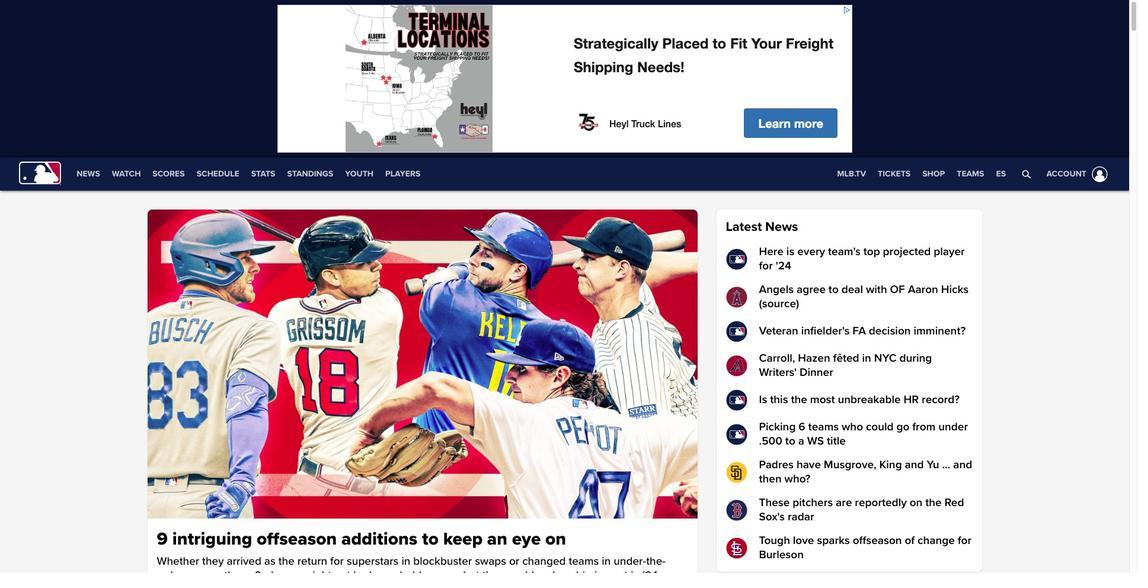 Task type: vqa. For each thing, say whether or not it's contained in the screenshot.
THE UNDER- in the right bottom of the page
yes



Task type: describe. For each thing, give the bounding box(es) containing it.
teams inside picking 6 teams who could go from under .500 to a ws title
[[808, 421, 839, 435]]

fêted
[[833, 352, 859, 366]]

a inside the 9 intriguing offseason additions to keep an eye on whether they arrived as the return for superstars in blockbuster swaps or changed teams in under-the- radar moves, these 9 players might not be household names, but they could make a big impact in '24.
[[567, 570, 573, 574]]

radar inside the 9 intriguing offseason additions to keep an eye on whether they arrived as the return for superstars in blockbuster swaps or changed teams in under-the- radar moves, these 9 players might not be household names, but they could make a big impact in '24.
[[157, 570, 183, 574]]

be
[[353, 570, 366, 574]]

on inside these pitchers are reportedly on the red sox's radar
[[910, 497, 923, 510]]

hr
[[904, 394, 919, 407]]

king
[[879, 459, 902, 472]]

here is every team's top projected player for '24 link
[[726, 245, 973, 274]]

tertiary navigation element
[[831, 158, 1012, 191]]

teams inside the 9 intriguing offseason additions to keep an eye on whether they arrived as the return for superstars in blockbuster swaps or changed teams in under-the- radar moves, these 9 players might not be household names, but they could make a big impact in '24.
[[569, 555, 599, 569]]

projected
[[883, 245, 931, 259]]

radar inside these pitchers are reportedly on the red sox's radar
[[788, 511, 814, 525]]

for inside tough love sparks offseason of change for burleson
[[958, 535, 972, 548]]

but
[[463, 570, 479, 574]]

aaron
[[908, 283, 938, 297]]

of
[[905, 535, 915, 548]]

offseason inside tough love sparks offseason of change for burleson
[[853, 535, 902, 548]]

ws
[[807, 435, 824, 449]]

reportedly
[[855, 497, 907, 510]]

imminent?
[[914, 325, 966, 338]]

9 intriguing offseason additions to keep an eye on image
[[147, 210, 697, 519]]

to inside picking 6 teams who could go from under .500 to a ws title
[[785, 435, 795, 449]]

infielder's
[[801, 325, 850, 338]]

eye
[[512, 529, 541, 551]]

latest
[[726, 219, 762, 235]]

superstars
[[347, 555, 399, 569]]

mlb.tv link
[[831, 158, 872, 191]]

blockbuster
[[413, 555, 472, 569]]

sox's
[[759, 511, 785, 525]]

advertisement element
[[277, 5, 852, 153]]

schedule
[[197, 169, 239, 179]]

is
[[759, 394, 767, 407]]

1 vertical spatial they
[[482, 570, 504, 574]]

scores link
[[147, 158, 191, 191]]

keep
[[443, 529, 483, 551]]

from
[[913, 421, 936, 435]]

here
[[759, 245, 784, 259]]

tickets link
[[872, 158, 917, 191]]

secondary navigation element
[[71, 158, 426, 191]]

padres
[[759, 459, 794, 472]]

these
[[224, 570, 252, 574]]

is
[[787, 245, 795, 259]]

stats link
[[245, 158, 281, 191]]

red sox image
[[726, 500, 747, 522]]

mlb image for here
[[726, 249, 747, 270]]

the inside these pitchers are reportedly on the red sox's radar
[[925, 497, 942, 510]]

tickets
[[878, 169, 911, 179]]

es link
[[990, 158, 1012, 191]]

the inside 'link'
[[791, 394, 807, 407]]

the inside the 9 intriguing offseason additions to keep an eye on whether they arrived as the return for superstars in blockbuster swaps or changed teams in under-the- radar moves, these 9 players might not be household names, but they could make a big impact in '24.
[[278, 555, 295, 569]]

on inside the 9 intriguing offseason additions to keep an eye on whether they arrived as the return for superstars in blockbuster swaps or changed teams in under-the- radar moves, these 9 players might not be household names, but they could make a big impact in '24.
[[545, 529, 566, 551]]

picking 6 teams who could go from under .500 to a ws title
[[759, 421, 968, 449]]

'24
[[776, 260, 791, 273]]

go
[[897, 421, 910, 435]]

is this the most unbreakable hr record? link
[[726, 390, 973, 411]]

mlb.tv
[[837, 169, 866, 179]]

mlb image for veteran
[[726, 321, 747, 343]]

who
[[842, 421, 863, 435]]

to inside the 9 intriguing offseason additions to keep an eye on whether they arrived as the return for superstars in blockbuster swaps or changed teams in under-the- radar moves, these 9 players might not be household names, but they could make a big impact in '24.
[[422, 529, 439, 551]]

scores
[[153, 169, 185, 179]]

angels agree to deal with of aaron hicks (source) link
[[726, 283, 973, 312]]

tough
[[759, 535, 790, 548]]

watch link
[[106, 158, 147, 191]]

player
[[934, 245, 965, 259]]

as
[[264, 555, 276, 569]]

for inside the 9 intriguing offseason additions to keep an eye on whether they arrived as the return for superstars in blockbuster swaps or changed teams in under-the- radar moves, these 9 players might not be household names, but they could make a big impact in '24.
[[330, 555, 344, 569]]

veteran infielder's fa decision imminent? link
[[726, 321, 973, 343]]

record?
[[922, 394, 960, 407]]

1 and from the left
[[905, 459, 924, 472]]

the-
[[646, 555, 666, 569]]

carroll, hazen fêted in nyc during writers' dinner
[[759, 352, 932, 380]]

with
[[866, 283, 887, 297]]

news link
[[71, 158, 106, 191]]

a inside picking 6 teams who could go from under .500 to a ws title
[[798, 435, 804, 449]]

to inside angels agree to deal with of aaron hicks (source)
[[829, 283, 839, 297]]

decision
[[869, 325, 911, 338]]

swaps
[[475, 555, 506, 569]]

big
[[576, 570, 592, 574]]

unbreakable
[[838, 394, 901, 407]]

hicks
[[941, 283, 969, 297]]

0 vertical spatial they
[[202, 555, 224, 569]]

mlb image for is
[[726, 390, 747, 411]]

here is every team's top projected player for '24
[[759, 245, 965, 273]]

tough love sparks offseason of change for burleson
[[759, 535, 972, 563]]

dinner
[[800, 366, 833, 380]]

nyc
[[874, 352, 897, 366]]

these pitchers are reportedly on the red sox's radar link
[[726, 497, 973, 525]]

standings link
[[281, 158, 339, 191]]

picking
[[759, 421, 796, 435]]

every
[[797, 245, 825, 259]]

cardinals image
[[726, 538, 747, 560]]

under
[[939, 421, 968, 435]]

tough love sparks offseason of change for burleson link
[[726, 535, 973, 563]]

'24.
[[643, 570, 661, 574]]

intriguing
[[172, 529, 252, 551]]



Task type: locate. For each thing, give the bounding box(es) containing it.
an
[[487, 529, 508, 551]]

1 vertical spatial 9
[[255, 570, 261, 574]]

could inside the 9 intriguing offseason additions to keep an eye on whether they arrived as the return for superstars in blockbuster swaps or changed teams in under-the- radar moves, these 9 players might not be household names, but they could make a big impact in '24.
[[507, 570, 534, 574]]

impact
[[595, 570, 628, 574]]

d backs image
[[726, 356, 747, 377]]

0 vertical spatial could
[[866, 421, 894, 435]]

to
[[829, 283, 839, 297], [785, 435, 795, 449], [422, 529, 439, 551]]

2 horizontal spatial for
[[958, 535, 972, 548]]

0 vertical spatial teams
[[808, 421, 839, 435]]

1 vertical spatial for
[[958, 535, 972, 548]]

arrived
[[227, 555, 261, 569]]

stats
[[251, 169, 275, 179]]

red
[[945, 497, 964, 510]]

hazen
[[798, 352, 830, 366]]

could left go
[[866, 421, 894, 435]]

9 intriguing offseason additions to keep an eye on link
[[157, 529, 688, 551]]

offseason left of
[[853, 535, 902, 548]]

shop link
[[917, 158, 951, 191]]

1 horizontal spatial for
[[759, 260, 773, 273]]

radar down pitchers
[[788, 511, 814, 525]]

pitchers
[[793, 497, 833, 510]]

0 vertical spatial news
[[77, 169, 100, 179]]

might
[[303, 570, 331, 574]]

make
[[537, 570, 564, 574]]

top navigation element
[[0, 158, 1129, 191]]

agree
[[797, 283, 826, 297]]

watch
[[112, 169, 141, 179]]

on up changed
[[545, 529, 566, 551]]

carroll, hazen fêted in nyc during writers' dinner link
[[726, 352, 973, 381]]

the up players
[[278, 555, 295, 569]]

a down 6
[[798, 435, 804, 449]]

or
[[509, 555, 519, 569]]

not
[[334, 570, 351, 574]]

offseason inside the 9 intriguing offseason additions to keep an eye on whether they arrived as the return for superstars in blockbuster swaps or changed teams in under-the- radar moves, these 9 players might not be household names, but they could make a big impact in '24.
[[257, 529, 337, 551]]

mlb image
[[726, 249, 747, 270], [726, 321, 747, 343], [726, 390, 747, 411]]

search image
[[1022, 170, 1031, 179]]

0 horizontal spatial 9
[[157, 529, 168, 551]]

and right ...
[[953, 459, 972, 472]]

1 horizontal spatial radar
[[788, 511, 814, 525]]

deal
[[842, 283, 863, 297]]

under-
[[614, 555, 646, 569]]

the left red
[[925, 497, 942, 510]]

3 mlb image from the top
[[726, 390, 747, 411]]

household
[[369, 570, 422, 574]]

0 horizontal spatial on
[[545, 529, 566, 551]]

for down here at the top right
[[759, 260, 773, 273]]

on
[[910, 497, 923, 510], [545, 529, 566, 551]]

angels image
[[726, 287, 747, 308]]

on right reportedly
[[910, 497, 923, 510]]

in up "impact"
[[602, 555, 611, 569]]

1 vertical spatial the
[[925, 497, 942, 510]]

0 vertical spatial mlb image
[[726, 249, 747, 270]]

sparks
[[817, 535, 850, 548]]

1 horizontal spatial they
[[482, 570, 504, 574]]

9 intriguing offseason additions to keep an eye on whether they arrived as the return for superstars in blockbuster swaps or changed teams in under-the- radar moves, these 9 players might not be household names, but they could make a big impact in '24.
[[157, 529, 666, 574]]

2 vertical spatial the
[[278, 555, 295, 569]]

es
[[996, 169, 1006, 179]]

in down under-
[[631, 570, 640, 574]]

9 down arrived
[[255, 570, 261, 574]]

0 horizontal spatial news
[[77, 169, 100, 179]]

0 horizontal spatial to
[[422, 529, 439, 551]]

changed
[[522, 555, 566, 569]]

0 horizontal spatial teams
[[569, 555, 599, 569]]

carroll,
[[759, 352, 795, 366]]

9 up whether
[[157, 529, 168, 551]]

1 vertical spatial mlb image
[[726, 321, 747, 343]]

in inside carroll, hazen fêted in nyc during writers' dinner
[[862, 352, 871, 366]]

news up is
[[765, 219, 798, 235]]

of
[[890, 283, 905, 297]]

this
[[770, 394, 788, 407]]

0 vertical spatial 9
[[157, 529, 168, 551]]

1 vertical spatial on
[[545, 529, 566, 551]]

news left watch
[[77, 169, 100, 179]]

could
[[866, 421, 894, 435], [507, 570, 534, 574]]

could inside picking 6 teams who could go from under .500 to a ws title
[[866, 421, 894, 435]]

mlb image inside here is every team's top projected player for '24 link
[[726, 249, 747, 270]]

for inside here is every team's top projected player for '24
[[759, 260, 773, 273]]

1 horizontal spatial teams
[[808, 421, 839, 435]]

for right change
[[958, 535, 972, 548]]

for up not at left
[[330, 555, 344, 569]]

return
[[297, 555, 327, 569]]

1 vertical spatial could
[[507, 570, 534, 574]]

major league baseball image
[[19, 162, 61, 185]]

9
[[157, 529, 168, 551], [255, 570, 261, 574]]

1 vertical spatial news
[[765, 219, 798, 235]]

mlb image down angels icon
[[726, 321, 747, 343]]

burleson
[[759, 549, 804, 563]]

then
[[759, 473, 782, 487]]

padres have musgrove, king and yu ... and then who?
[[759, 459, 972, 487]]

title
[[827, 435, 846, 449]]

love
[[793, 535, 814, 548]]

0 horizontal spatial for
[[330, 555, 344, 569]]

0 horizontal spatial and
[[905, 459, 924, 472]]

players link
[[379, 158, 426, 191]]

1 horizontal spatial and
[[953, 459, 972, 472]]

0 vertical spatial for
[[759, 260, 773, 273]]

in
[[862, 352, 871, 366], [402, 555, 410, 569], [602, 555, 611, 569], [631, 570, 640, 574]]

1 horizontal spatial to
[[785, 435, 795, 449]]

youth
[[345, 169, 373, 179]]

account button
[[1039, 158, 1110, 191]]

a left 'big'
[[567, 570, 573, 574]]

top
[[864, 245, 880, 259]]

2 mlb image from the top
[[726, 321, 747, 343]]

1 mlb image from the top
[[726, 249, 747, 270]]

have
[[797, 459, 821, 472]]

picking 6 teams who could go from under .500 to a ws title link
[[726, 421, 973, 449]]

1 horizontal spatial the
[[791, 394, 807, 407]]

padres have musgrove, king and yu ... and then who? link
[[726, 459, 973, 487]]

mlb image down latest at the right top of page
[[726, 249, 747, 270]]

0 horizontal spatial radar
[[157, 570, 183, 574]]

standings
[[287, 169, 333, 179]]

1 horizontal spatial news
[[765, 219, 798, 235]]

2 horizontal spatial to
[[829, 283, 839, 297]]

2 vertical spatial to
[[422, 529, 439, 551]]

padres image
[[726, 462, 747, 484]]

2 vertical spatial for
[[330, 555, 344, 569]]

teams
[[957, 169, 984, 179]]

...
[[942, 459, 951, 472]]

they up moves,
[[202, 555, 224, 569]]

1 horizontal spatial on
[[910, 497, 923, 510]]

0 horizontal spatial the
[[278, 555, 295, 569]]

the right this
[[791, 394, 807, 407]]

1 horizontal spatial could
[[866, 421, 894, 435]]

1 horizontal spatial a
[[798, 435, 804, 449]]

teams link
[[951, 158, 990, 191]]

to up "blockbuster"
[[422, 529, 439, 551]]

in up household on the bottom of the page
[[402, 555, 410, 569]]

players
[[385, 169, 420, 179]]

teams up 'big'
[[569, 555, 599, 569]]

1 horizontal spatial offseason
[[853, 535, 902, 548]]

fa
[[853, 325, 866, 338]]

angels agree to deal with of aaron hicks (source)
[[759, 283, 969, 311]]

0 vertical spatial on
[[910, 497, 923, 510]]

to left deal
[[829, 283, 839, 297]]

1 vertical spatial to
[[785, 435, 795, 449]]

0 vertical spatial the
[[791, 394, 807, 407]]

0 vertical spatial to
[[829, 283, 839, 297]]

veteran infielder's fa decision imminent?
[[759, 325, 966, 338]]

additions
[[341, 529, 417, 551]]

2 and from the left
[[953, 459, 972, 472]]

could down or
[[507, 570, 534, 574]]

musgrove,
[[824, 459, 877, 472]]

these
[[759, 497, 790, 510]]

6
[[799, 421, 805, 435]]

1 vertical spatial teams
[[569, 555, 599, 569]]

news
[[77, 169, 100, 179], [765, 219, 798, 235]]

news inside secondary navigation element
[[77, 169, 100, 179]]

veteran
[[759, 325, 798, 338]]

yu
[[927, 459, 939, 472]]

teams up ws
[[808, 421, 839, 435]]

a
[[798, 435, 804, 449], [567, 570, 573, 574]]

latest news
[[726, 219, 798, 235]]

0 vertical spatial radar
[[788, 511, 814, 525]]

they down swaps
[[482, 570, 504, 574]]

0 horizontal spatial offseason
[[257, 529, 337, 551]]

0 horizontal spatial a
[[567, 570, 573, 574]]

1 vertical spatial a
[[567, 570, 573, 574]]

to down picking
[[785, 435, 795, 449]]

radar down whether
[[157, 570, 183, 574]]

and left yu
[[905, 459, 924, 472]]

mlb image
[[726, 424, 747, 446]]

mlb image left is
[[726, 390, 747, 411]]

offseason up return
[[257, 529, 337, 551]]

1 vertical spatial radar
[[157, 570, 183, 574]]

team's
[[828, 245, 861, 259]]

the
[[791, 394, 807, 407], [925, 497, 942, 510], [278, 555, 295, 569]]

0 horizontal spatial they
[[202, 555, 224, 569]]

2 horizontal spatial the
[[925, 497, 942, 510]]

players
[[264, 570, 300, 574]]

angels
[[759, 283, 794, 297]]

2 vertical spatial mlb image
[[726, 390, 747, 411]]

schedule link
[[191, 158, 245, 191]]

moves,
[[186, 570, 221, 574]]

1 horizontal spatial 9
[[255, 570, 261, 574]]

0 horizontal spatial could
[[507, 570, 534, 574]]

0 vertical spatial a
[[798, 435, 804, 449]]

in left the nyc
[[862, 352, 871, 366]]

who?
[[785, 473, 811, 487]]



